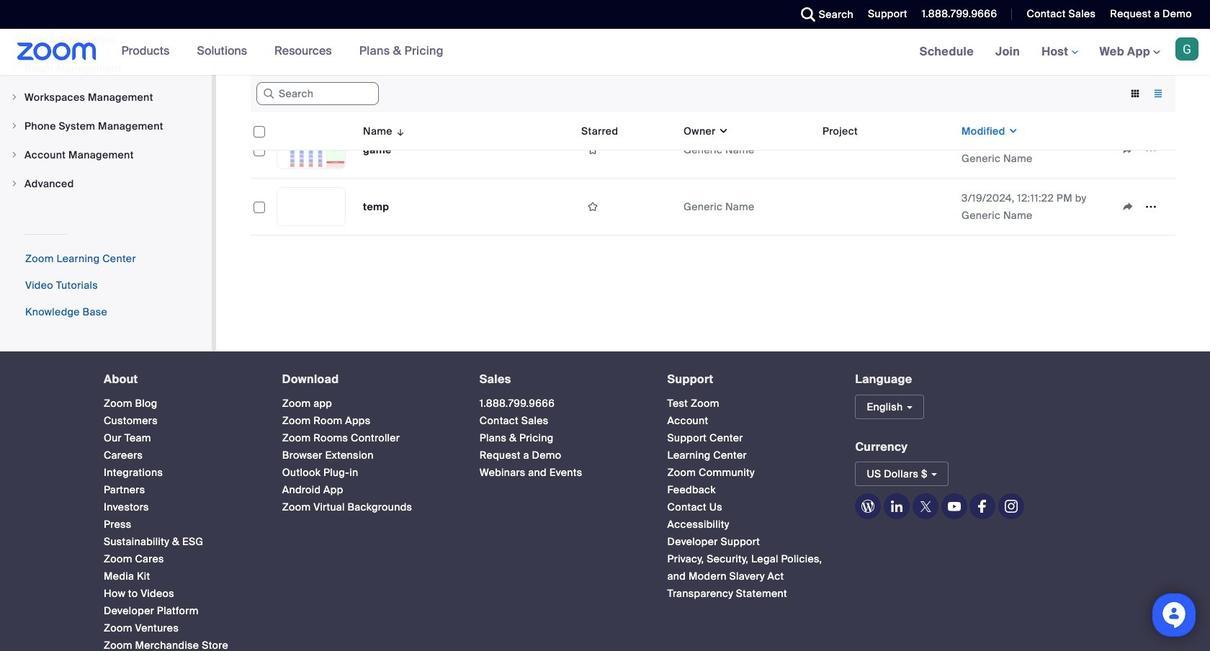 Task type: vqa. For each thing, say whether or not it's contained in the screenshot.
menu item
yes



Task type: describe. For each thing, give the bounding box(es) containing it.
product information navigation
[[111, 29, 455, 75]]

down image
[[1005, 124, 1019, 138]]

4 heading from the left
[[668, 373, 829, 386]]

1 thumbnail of game image from the top
[[277, 74, 345, 112]]

arrow down image
[[393, 122, 406, 140]]

temp element
[[363, 200, 389, 213]]

game element for second the thumbnail of game
[[363, 143, 392, 156]]

2 menu item from the top
[[0, 84, 212, 111]]

3 menu item from the top
[[0, 112, 212, 140]]

admin menu menu
[[0, 0, 212, 199]]

down image
[[716, 124, 729, 138]]

cell for game element associated with second the thumbnail of game
[[817, 147, 956, 153]]

zoom logo image
[[17, 43, 96, 61]]

share image
[[1117, 143, 1140, 156]]

4 menu item from the top
[[0, 141, 212, 169]]

3 heading from the left
[[480, 373, 642, 386]]



Task type: locate. For each thing, give the bounding box(es) containing it.
1 vertical spatial right image
[[10, 179, 19, 188]]

right image
[[10, 93, 19, 102], [10, 151, 19, 159]]

cell for temp element
[[817, 179, 956, 236]]

share image
[[1117, 200, 1140, 213]]

banner
[[0, 29, 1210, 76]]

game element
[[363, 86, 392, 99], [363, 143, 392, 156]]

Search text field
[[256, 82, 379, 105]]

menu item
[[0, 55, 212, 82], [0, 84, 212, 111], [0, 112, 212, 140], [0, 141, 212, 169], [0, 170, 212, 197]]

1 right image from the top
[[10, 93, 19, 102]]

profile picture image
[[1176, 37, 1199, 61]]

0 vertical spatial game element
[[363, 86, 392, 99]]

2 game element from the top
[[363, 143, 392, 156]]

application
[[251, 27, 1176, 236], [1117, 139, 1170, 161], [581, 196, 672, 218], [1117, 196, 1170, 218]]

cell for game element for first the thumbnail of game
[[817, 65, 956, 122]]

1 game element from the top
[[363, 86, 392, 99]]

game element for first the thumbnail of game
[[363, 86, 392, 99]]

heading
[[104, 373, 256, 386], [282, 373, 454, 386], [480, 373, 642, 386], [668, 373, 829, 386]]

1 vertical spatial right image
[[10, 151, 19, 159]]

1 heading from the left
[[104, 373, 256, 386]]

meetings navigation
[[909, 29, 1210, 76]]

1 vertical spatial game element
[[363, 143, 392, 156]]

more options for game image
[[1140, 143, 1163, 156]]

1 right image from the top
[[10, 122, 19, 130]]

2 heading from the left
[[282, 373, 454, 386]]

5 menu item from the top
[[0, 170, 212, 197]]

click to star the whiteboard game image
[[581, 143, 604, 156]]

grid mode, not selected image
[[1124, 87, 1147, 100]]

thumbnail of temp image
[[277, 188, 345, 225]]

2 right image from the top
[[10, 179, 19, 188]]

1 menu item from the top
[[0, 55, 212, 82]]

right image
[[10, 122, 19, 130], [10, 179, 19, 188]]

more options for temp image
[[1140, 200, 1163, 213]]

list mode, selected image
[[1147, 87, 1170, 100]]

cell
[[576, 65, 678, 122], [678, 65, 817, 122], [817, 65, 956, 122], [817, 147, 956, 153], [817, 179, 956, 236]]

0 vertical spatial thumbnail of game image
[[277, 74, 345, 112]]

0 vertical spatial right image
[[10, 122, 19, 130]]

thumbnail of game image
[[277, 74, 345, 112], [277, 131, 345, 169]]

2 thumbnail of game image from the top
[[277, 131, 345, 169]]

2 right image from the top
[[10, 151, 19, 159]]

1 vertical spatial thumbnail of game image
[[277, 131, 345, 169]]

0 vertical spatial right image
[[10, 93, 19, 102]]



